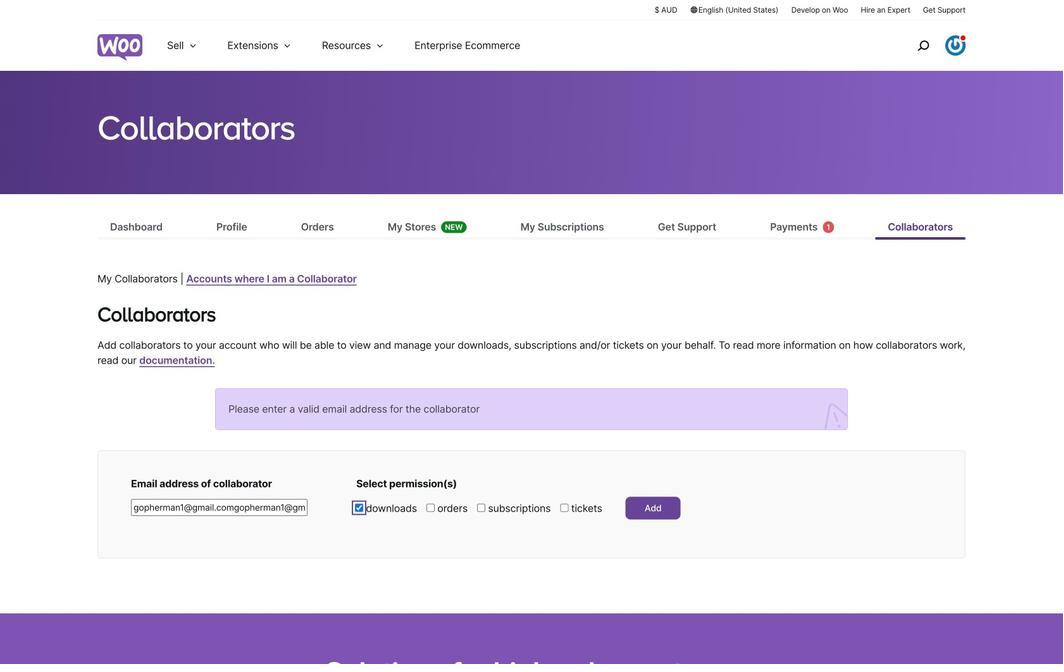 Task type: vqa. For each thing, say whether or not it's contained in the screenshot.
Search image at right
yes



Task type: locate. For each thing, give the bounding box(es) containing it.
None checkbox
[[426, 504, 435, 512], [560, 504, 568, 512], [426, 504, 435, 512], [560, 504, 568, 512]]

None checkbox
[[355, 504, 363, 512], [477, 504, 485, 512], [355, 504, 363, 512], [477, 504, 485, 512]]

open account menu image
[[945, 35, 966, 56]]

search image
[[913, 35, 933, 56]]



Task type: describe. For each thing, give the bounding box(es) containing it.
service navigation menu element
[[890, 25, 966, 66]]



